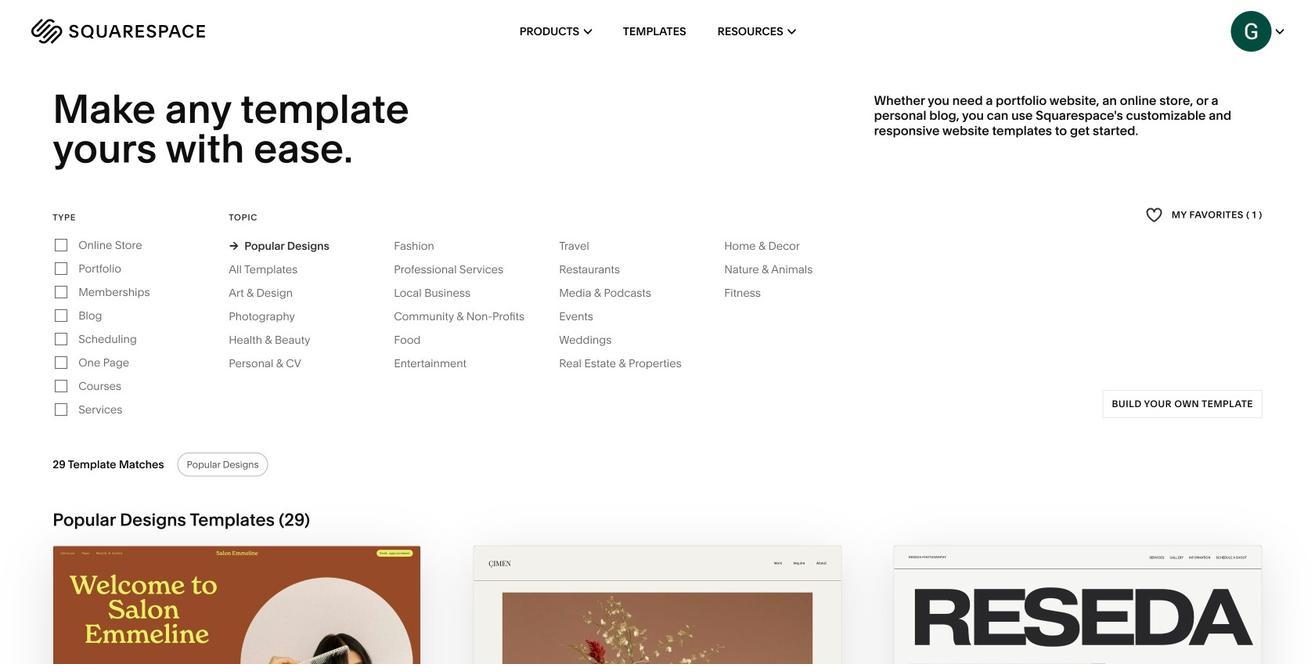 Task type: vqa. For each thing, say whether or not it's contained in the screenshot.
Back to top IMAGE at the bottom right of the page
no



Task type: locate. For each thing, give the bounding box(es) containing it.
emmeline image
[[53, 546, 421, 664]]

reseda image
[[895, 546, 1262, 664]]

çimen image
[[474, 546, 842, 664]]



